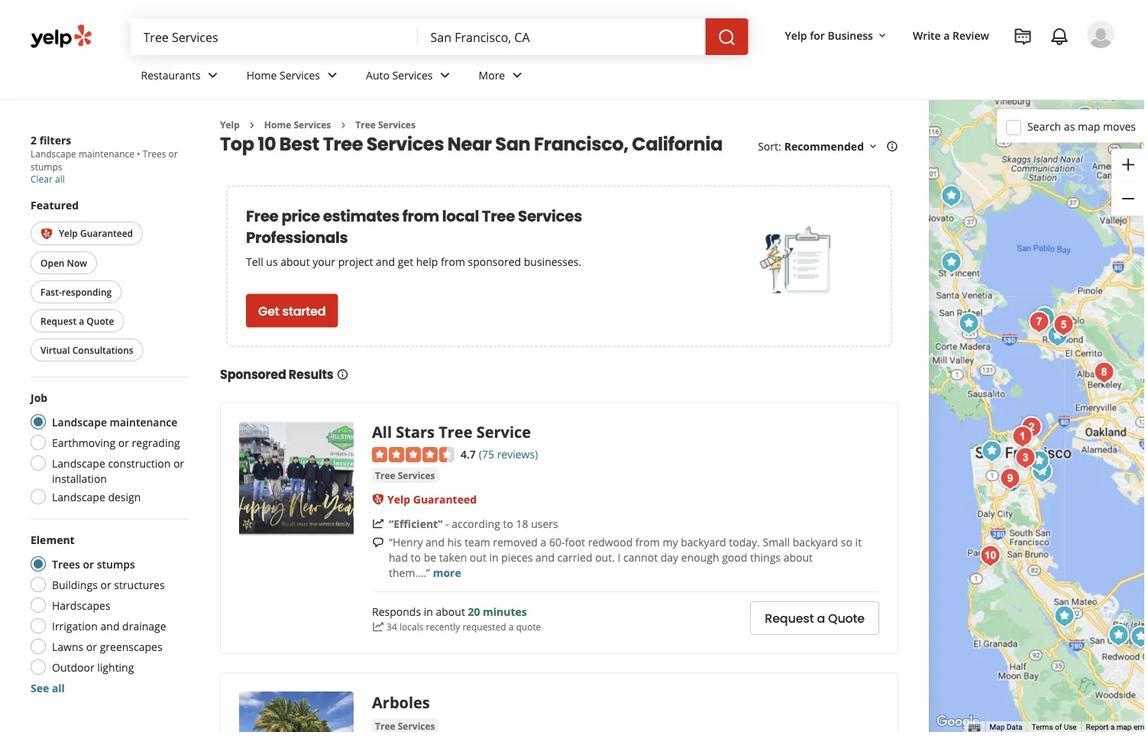 Task type: describe. For each thing, give the bounding box(es) containing it.
map region
[[870, 0, 1146, 732]]

data
[[1007, 723, 1023, 732]]

a inside the "henry and his team removed a 60-foot redwood from my backyard today. small backyard so it had to be taken out in pieces and carried out. i cannot day enough good things about them.…"
[[541, 535, 547, 549]]

good deal clean-up & tree services image
[[1028, 457, 1058, 487]]

locals
[[400, 621, 424, 633]]

business categories element
[[129, 55, 1115, 99]]

yelp inside featured group
[[59, 227, 78, 239]]

bartlett tree experts - san francisco image
[[1025, 446, 1055, 477]]

16 info v2 image
[[887, 140, 899, 153]]

auto services link
[[354, 55, 467, 99]]

tell
[[246, 255, 264, 269]]

lawns or greenscapes
[[52, 640, 163, 654]]

enough
[[682, 550, 720, 565]]

small
[[763, 535, 791, 549]]

best
[[280, 131, 320, 157]]

get started button
[[246, 294, 338, 328]]

clear all link
[[31, 172, 65, 185]]

and up "be"
[[426, 535, 445, 549]]

0 vertical spatial tree services link
[[356, 118, 416, 131]]

report
[[1087, 723, 1109, 732]]

landscape for landscape construction or installation
[[52, 456, 105, 471]]

regrading
[[132, 435, 180, 450]]

construction
[[108, 456, 171, 471]]

perfect tree image
[[1011, 443, 1042, 474]]

recommended button
[[785, 139, 880, 154]]

job
[[31, 390, 48, 405]]

today.
[[730, 535, 761, 549]]

more
[[479, 68, 505, 82]]

virtual consultations
[[41, 344, 134, 356]]

Near text field
[[431, 28, 694, 45]]

taken
[[439, 550, 467, 565]]

clear all
[[31, 172, 65, 185]]

responds in about 20 minutes
[[372, 605, 527, 619]]

sort:
[[758, 139, 782, 154]]

1 vertical spatial tree services link
[[372, 468, 438, 483]]

as
[[1065, 119, 1076, 134]]

arboles image
[[1126, 622, 1146, 653]]

trees inside trees or stumps
[[143, 147, 166, 160]]

all stars tree service
[[372, 422, 531, 443]]

tree down auto
[[356, 118, 376, 131]]

yelp for business
[[786, 28, 874, 42]]

and inside free price estimates from local tree services professionals tell us about your project and get help from sponsored businesses.
[[376, 255, 395, 269]]

1 vertical spatial request a quote
[[765, 610, 865, 627]]

or inside landscape construction or installation
[[173, 456, 184, 471]]

design
[[108, 490, 141, 504]]

m & m tree service image
[[1043, 321, 1074, 351]]

more link
[[467, 55, 539, 99]]

home inside business categories element
[[247, 68, 277, 82]]

1 horizontal spatial from
[[441, 255, 466, 269]]

it
[[856, 535, 862, 549]]

34
[[387, 621, 397, 633]]

sponsored
[[468, 255, 521, 269]]

use
[[1065, 723, 1078, 732]]

google image
[[933, 713, 984, 732]]

or up buildings
[[83, 557, 94, 571]]

alvarado tree service image
[[1025, 307, 1055, 338]]

1 vertical spatial trees or stumps
[[52, 557, 135, 571]]

"henry
[[389, 535, 423, 549]]

more
[[433, 565, 462, 580]]

i
[[618, 550, 621, 565]]

services inside button
[[398, 469, 435, 482]]

open now
[[41, 256, 87, 269]]

write a review link
[[907, 21, 996, 49]]

tree services inside the tree services button
[[375, 469, 435, 482]]

out
[[470, 550, 487, 565]]

all for clear all
[[55, 172, 65, 185]]

60-
[[550, 535, 565, 549]]

help
[[416, 255, 438, 269]]

or down landscape maintenance
[[118, 435, 129, 450]]

landscape for landscape maintenance
[[52, 415, 107, 429]]

tree inside free price estimates from local tree services professionals tell us about your project and get help from sponsored businesses.
[[482, 205, 515, 227]]

landscape maintenance •
[[31, 147, 143, 160]]

services inside free price estimates from local tree services professionals tell us about your project and get help from sponsored businesses.
[[518, 205, 583, 227]]

0 horizontal spatial in
[[424, 605, 433, 619]]

my
[[663, 535, 678, 549]]

arborist now image
[[1017, 412, 1048, 443]]

notifications image
[[1051, 28, 1070, 46]]

his
[[448, 535, 462, 549]]

terms of use link
[[1032, 723, 1078, 732]]

businesses.
[[524, 255, 582, 269]]

4.7 star rating image
[[372, 447, 455, 463]]

free
[[246, 205, 279, 227]]

mr tree specialist image
[[1030, 302, 1061, 333]]

review
[[953, 28, 990, 42]]

1 horizontal spatial about
[[436, 605, 465, 619]]

tree right best
[[323, 131, 363, 157]]

clear
[[31, 172, 53, 185]]

1 vertical spatial guaranteed
[[413, 492, 477, 507]]

lighting
[[97, 660, 134, 675]]

1 horizontal spatial quote
[[829, 610, 865, 627]]

to inside the "henry and his team removed a 60-foot redwood from my backyard today. small backyard so it had to be taken out in pieces and carried out. i cannot day enough good things about them.…"
[[411, 550, 421, 565]]

24 chevron down v2 image for restaurants
[[204, 66, 222, 84]]

all stars tree service image
[[937, 247, 967, 278]]

keyboard shortcuts image
[[969, 724, 981, 732]]

and up lawns or greenscapes
[[101, 619, 120, 633]]

terms
[[1032, 723, 1054, 732]]

the dog professional tree service image
[[1011, 443, 1042, 474]]

natural arbor care image
[[1104, 620, 1135, 651]]

map data
[[990, 723, 1023, 732]]

cannot
[[624, 550, 658, 565]]

free price estimates from local tree services professionals tell us about your project and get help from sponsored businesses.
[[246, 205, 583, 269]]

pieces
[[502, 550, 533, 565]]

out.
[[596, 550, 615, 565]]

16 chevron right v2 image for home services
[[246, 119, 258, 131]]

tree up 4.7 link
[[439, 422, 473, 443]]

precision tree care image
[[976, 541, 1006, 571]]

request inside featured group
[[41, 315, 77, 327]]

garden care and maintenance jony gonzalez image
[[937, 181, 967, 211]]

a inside write a review link
[[944, 28, 951, 42]]

see all
[[31, 681, 65, 695]]

installation
[[52, 471, 107, 486]]

all for see all
[[52, 681, 65, 695]]

write a review
[[914, 28, 990, 42]]

the tree guys - bay area tree image
[[1050, 601, 1081, 632]]

services left near
[[367, 131, 444, 157]]

terms of use
[[1032, 723, 1078, 732]]

foot
[[565, 535, 586, 549]]

trees unlimited image
[[1071, 102, 1101, 133]]

0 vertical spatial tree services
[[356, 118, 416, 131]]

yelp for business button
[[779, 21, 895, 49]]

24 chevron down v2 image for more
[[509, 66, 527, 84]]

landscape for landscape design
[[52, 490, 105, 504]]

all stars tree service image
[[239, 422, 354, 536]]

•
[[137, 147, 140, 160]]

services down find text field
[[280, 68, 320, 82]]

outdoor lighting
[[52, 660, 134, 675]]

restaurants
[[141, 68, 201, 82]]

4.7 link
[[461, 445, 476, 462]]

stumps inside trees or stumps
[[31, 160, 62, 172]]

tree inside button
[[375, 469, 396, 482]]

irrigation and drainage
[[52, 619, 166, 633]]

yelp inside user actions element
[[786, 28, 808, 42]]

so
[[842, 535, 853, 549]]

your
[[313, 255, 336, 269]]

day
[[661, 550, 679, 565]]

cabrera tree care image
[[1008, 422, 1039, 452]]

from inside the "henry and his team removed a 60-foot redwood from my backyard today. small backyard so it had to be taken out in pieces and carried out. i cannot day enough good things about them.…"
[[636, 535, 660, 549]]

service
[[477, 422, 531, 443]]

34 locals recently requested a quote
[[387, 621, 542, 633]]

0 horizontal spatial request a quote button
[[31, 310, 124, 333]]

arboles
[[372, 692, 430, 713]]

search as map moves
[[1028, 119, 1137, 134]]

home services inside business categories element
[[247, 68, 320, 82]]

"efficient"
[[389, 516, 443, 531]]

16 trending v2 image
[[372, 518, 385, 530]]

recommended
[[785, 139, 865, 154]]

user actions element
[[773, 19, 1137, 113]]

for
[[811, 28, 826, 42]]

projects image
[[1014, 28, 1033, 46]]

maintenance for landscape maintenance
[[110, 415, 178, 429]]

or right •
[[169, 147, 178, 160]]

earthmoving or regrading
[[52, 435, 180, 450]]

maintenance for landscape maintenance •
[[79, 147, 135, 160]]

irrigation
[[52, 619, 98, 633]]

landscape maintenance
[[52, 415, 178, 429]]

yelp down the tree services button
[[388, 492, 411, 507]]



Task type: vqa. For each thing, say whether or not it's contained in the screenshot.
Electrician
no



Task type: locate. For each thing, give the bounding box(es) containing it.
from right help on the top left
[[441, 255, 466, 269]]

0 vertical spatial from
[[403, 205, 439, 227]]

1 vertical spatial stumps
[[97, 557, 135, 571]]

stumps up buildings or structures
[[97, 557, 135, 571]]

0 vertical spatial guaranteed
[[80, 227, 133, 239]]

0 vertical spatial home services
[[247, 68, 320, 82]]

1 horizontal spatial yelp guaranteed button
[[388, 492, 477, 507]]

landscape down filters
[[31, 147, 76, 160]]

-
[[446, 516, 449, 531]]

about up recently
[[436, 605, 465, 619]]

about right us
[[281, 255, 310, 269]]

to
[[503, 516, 514, 531], [411, 550, 421, 565]]

1 24 chevron down v2 image from the left
[[204, 66, 222, 84]]

16 speech v2 image
[[372, 537, 385, 549]]

tree services down auto
[[356, 118, 416, 131]]

top
[[220, 131, 254, 157]]

trees or stumps
[[31, 147, 178, 172], [52, 557, 135, 571]]

or right buildings
[[100, 578, 111, 592]]

home
[[247, 68, 277, 82], [264, 118, 292, 131]]

1 backyard from the left
[[681, 535, 727, 549]]

and left get
[[376, 255, 395, 269]]

now
[[67, 256, 87, 269]]

0 horizontal spatial yelp guaranteed button
[[31, 221, 143, 245]]

see
[[31, 681, 49, 695]]

iconyelpguaranteedbadgesmall image
[[372, 493, 385, 506], [372, 493, 385, 506]]

16 chevron down v2 image
[[877, 30, 889, 42], [868, 140, 880, 153]]

from left local
[[403, 205, 439, 227]]

request up virtual
[[41, 315, 77, 327]]

erro
[[1134, 723, 1146, 732]]

to left "be"
[[411, 550, 421, 565]]

2 horizontal spatial from
[[636, 535, 660, 549]]

greenscapes
[[100, 640, 163, 654]]

1 horizontal spatial yelp guaranteed
[[388, 492, 477, 507]]

1 vertical spatial map
[[1117, 723, 1133, 732]]

maintenance left •
[[79, 147, 135, 160]]

tree right local
[[482, 205, 515, 227]]

1 horizontal spatial to
[[503, 516, 514, 531]]

0 vertical spatial option group
[[26, 390, 190, 509]]

earthmoving
[[52, 435, 116, 450]]

home down find text field
[[247, 68, 277, 82]]

estimates
[[323, 205, 400, 227]]

0 vertical spatial maintenance
[[79, 147, 135, 160]]

featured group
[[28, 197, 190, 365]]

red tree services image
[[1126, 622, 1146, 653]]

0 vertical spatial home services link
[[234, 55, 354, 99]]

in right "out"
[[490, 550, 499, 565]]

sponsored results
[[220, 366, 334, 383]]

0 vertical spatial request a quote button
[[31, 310, 124, 333]]

16 chevron right v2 image right best
[[337, 119, 350, 131]]

0 vertical spatial request
[[41, 315, 77, 327]]

maintenance up regrading
[[110, 415, 178, 429]]

home services link right 'top'
[[264, 118, 331, 131]]

2 none field from the left
[[431, 28, 694, 45]]

2 horizontal spatial 24 chevron down v2 image
[[509, 66, 527, 84]]

none field near
[[431, 28, 694, 45]]

removed
[[493, 535, 538, 549]]

24 chevron down v2 image inside 'restaurants' link
[[204, 66, 222, 84]]

1 vertical spatial yelp guaranteed button
[[388, 492, 477, 507]]

0 horizontal spatial yelp guaranteed
[[59, 227, 133, 239]]

tree
[[356, 118, 376, 131], [323, 131, 363, 157], [482, 205, 515, 227], [439, 422, 473, 443], [375, 469, 396, 482]]

yelp right the 16 yelp guaranteed v2 image
[[59, 227, 78, 239]]

stumps inside option group
[[97, 557, 135, 571]]

16 info v2 image
[[337, 368, 349, 381]]

tree services link
[[356, 118, 416, 131], [372, 468, 438, 483]]

services down 4.7 star rating image
[[398, 469, 435, 482]]

Find text field
[[143, 28, 406, 45]]

option group containing job
[[26, 390, 190, 509]]

map for erro
[[1117, 723, 1133, 732]]

in inside the "henry and his team removed a 60-foot redwood from my backyard today. small backyard so it had to be taken out in pieces and carried out. i cannot day enough good things about them.…"
[[490, 550, 499, 565]]

home services right 'top'
[[264, 118, 331, 131]]

option group containing element
[[26, 532, 190, 696]]

1 horizontal spatial request
[[765, 610, 815, 627]]

16 chevron down v2 image for recommended
[[868, 140, 880, 153]]

reviews)
[[497, 447, 538, 461]]

16 chevron right v2 image right yelp "link"
[[246, 119, 258, 131]]

16 chevron right v2 image for tree services
[[337, 119, 350, 131]]

life garden image
[[996, 464, 1026, 494]]

16 chevron down v2 image for yelp for business
[[877, 30, 889, 42]]

open now button
[[31, 252, 97, 274]]

(75 reviews)
[[479, 447, 538, 461]]

1 vertical spatial to
[[411, 550, 421, 565]]

in
[[490, 550, 499, 565], [424, 605, 433, 619]]

1 vertical spatial request a quote button
[[751, 602, 880, 635]]

stumps
[[31, 160, 62, 172], [97, 557, 135, 571]]

0 vertical spatial yelp guaranteed
[[59, 227, 133, 239]]

ponderosa tree service image
[[1090, 357, 1120, 388]]

16 chevron down v2 image inside yelp for business button
[[877, 30, 889, 42]]

virtual
[[41, 344, 70, 356]]

0 vertical spatial to
[[503, 516, 514, 531]]

stars
[[396, 422, 435, 443]]

zoom out image
[[1120, 190, 1138, 208]]

business
[[828, 28, 874, 42]]

home services link
[[234, 55, 354, 99], [264, 118, 331, 131]]

cal-line tree care image
[[1143, 351, 1146, 382]]

1 horizontal spatial backyard
[[793, 535, 839, 549]]

maintenance
[[79, 147, 135, 160], [110, 415, 178, 429]]

request a quote
[[41, 315, 114, 327], [765, 610, 865, 627]]

good
[[723, 550, 748, 565]]

0 horizontal spatial request a quote
[[41, 315, 114, 327]]

all right see
[[52, 681, 65, 695]]

request down things
[[765, 610, 815, 627]]

none field find
[[143, 28, 406, 45]]

landscape down the installation
[[52, 490, 105, 504]]

0 vertical spatial 16 chevron down v2 image
[[877, 30, 889, 42]]

0 vertical spatial request a quote
[[41, 315, 114, 327]]

or
[[169, 147, 178, 160], [118, 435, 129, 450], [173, 456, 184, 471], [83, 557, 94, 571], [100, 578, 111, 592], [86, 640, 97, 654]]

2 filters
[[31, 132, 71, 147]]

16 chevron down v2 image right business
[[877, 30, 889, 42]]

services down auto services link
[[378, 118, 416, 131]]

users
[[531, 516, 559, 531]]

0 horizontal spatial quote
[[87, 315, 114, 327]]

"henry and his team removed a 60-foot redwood from my backyard today. small backyard so it had to be taken out in pieces and carried out. i cannot day enough good things about them.…"
[[389, 535, 862, 580]]

1 horizontal spatial 16 chevron right v2 image
[[337, 119, 350, 131]]

about inside free price estimates from local tree services professionals tell us about your project and get help from sponsored businesses.
[[281, 255, 310, 269]]

local
[[442, 205, 479, 227]]

quote inside featured group
[[87, 315, 114, 327]]

1 vertical spatial request
[[765, 610, 815, 627]]

sponsored
[[220, 366, 286, 383]]

1 vertical spatial maintenance
[[110, 415, 178, 429]]

1 horizontal spatial trees
[[143, 147, 166, 160]]

0 vertical spatial yelp guaranteed button
[[31, 221, 143, 245]]

fast-
[[41, 286, 62, 298]]

landscape construction or installation
[[52, 456, 184, 486]]

0 horizontal spatial backyard
[[681, 535, 727, 549]]

0 vertical spatial map
[[1079, 119, 1101, 134]]

20
[[468, 605, 480, 619]]

24 chevron down v2 image
[[204, 66, 222, 84], [323, 66, 342, 84], [509, 66, 527, 84]]

24 chevron down v2 image right the more
[[509, 66, 527, 84]]

1 vertical spatial from
[[441, 255, 466, 269]]

yelp guaranteed button up now
[[31, 221, 143, 245]]

a inside featured group
[[79, 315, 84, 327]]

1 vertical spatial tree services
[[375, 469, 435, 482]]

map for moves
[[1079, 119, 1101, 134]]

more link
[[433, 565, 462, 580]]

restaurants link
[[129, 55, 234, 99]]

home right 'top'
[[264, 118, 292, 131]]

16 chevron down v2 image left 16 info v2 image
[[868, 140, 880, 153]]

and down 60-
[[536, 550, 555, 565]]

trees right •
[[143, 147, 166, 160]]

element
[[31, 532, 75, 547]]

backyard up enough
[[681, 535, 727, 549]]

consultations
[[72, 344, 134, 356]]

16 trending v2 image
[[372, 621, 385, 633]]

about
[[281, 255, 310, 269], [784, 550, 813, 565], [436, 605, 465, 619]]

yelp left the 10
[[220, 118, 240, 131]]

2 vertical spatial about
[[436, 605, 465, 619]]

started
[[283, 302, 326, 319]]

0 vertical spatial trees
[[143, 147, 166, 160]]

1 horizontal spatial 24 chevron down v2 image
[[323, 66, 342, 84]]

"efficient" - according to 18 users
[[389, 516, 559, 531]]

home services link down find text field
[[234, 55, 354, 99]]

all right clear
[[55, 172, 65, 185]]

24 chevron down v2 image
[[436, 66, 455, 84]]

landscape for landscape maintenance •
[[31, 147, 76, 160]]

stumps down the 2 filters
[[31, 160, 62, 172]]

minutes
[[483, 605, 527, 619]]

all
[[372, 422, 392, 443]]

zoom in image
[[1120, 156, 1138, 174]]

1 none field from the left
[[143, 28, 406, 45]]

16 chevron down v2 image inside 'recommended' "popup button"
[[868, 140, 880, 153]]

california
[[632, 131, 723, 157]]

diaz tree service image
[[954, 308, 985, 339]]

2 vertical spatial from
[[636, 535, 660, 549]]

1 vertical spatial in
[[424, 605, 433, 619]]

tree services down 4.7 star rating image
[[375, 469, 435, 482]]

0 horizontal spatial stumps
[[31, 160, 62, 172]]

or down regrading
[[173, 456, 184, 471]]

yelp guaranteed inside the yelp guaranteed button
[[59, 227, 133, 239]]

yelp link
[[220, 118, 240, 131]]

or up outdoor lighting
[[86, 640, 97, 654]]

request a quote inside featured group
[[41, 315, 114, 327]]

landscape up the installation
[[52, 456, 105, 471]]

report a map erro link
[[1087, 723, 1146, 732]]

24 chevron down v2 image left auto
[[323, 66, 342, 84]]

trees or stumps up buildings or structures
[[52, 557, 135, 571]]

near
[[448, 131, 492, 157]]

greg r. image
[[1088, 21, 1115, 48]]

0 horizontal spatial request
[[41, 315, 77, 327]]

0 horizontal spatial about
[[281, 255, 310, 269]]

trees up buildings
[[52, 557, 80, 571]]

2 option group from the top
[[26, 532, 190, 696]]

0 horizontal spatial trees
[[52, 557, 80, 571]]

yelp left the for
[[786, 28, 808, 42]]

2 16 chevron right v2 image from the left
[[337, 119, 350, 131]]

request
[[41, 315, 77, 327], [765, 610, 815, 627]]

0 horizontal spatial to
[[411, 550, 421, 565]]

from
[[403, 205, 439, 227], [441, 255, 466, 269], [636, 535, 660, 549]]

1 vertical spatial home services link
[[264, 118, 331, 131]]

2 24 chevron down v2 image from the left
[[323, 66, 342, 84]]

report a map erro
[[1087, 723, 1146, 732]]

guaranteed
[[80, 227, 133, 239], [413, 492, 477, 507]]

tree down 4.7 star rating image
[[375, 469, 396, 482]]

guaranteed inside button
[[80, 227, 133, 239]]

about inside the "henry and his team removed a 60-foot redwood from my backyard today. small backyard so it had to be taken out in pieces and carried out. i cannot day enough good things about them.…"
[[784, 550, 813, 565]]

1 horizontal spatial map
[[1117, 723, 1133, 732]]

carried
[[558, 550, 593, 565]]

things
[[751, 550, 781, 565]]

None search field
[[131, 18, 752, 55]]

project
[[338, 255, 373, 269]]

services left 24 chevron down v2 image
[[393, 68, 433, 82]]

1 horizontal spatial request a quote button
[[751, 602, 880, 635]]

search image
[[718, 28, 737, 47]]

map data button
[[990, 722, 1023, 732]]

2 horizontal spatial about
[[784, 550, 813, 565]]

guaranteed up now
[[80, 227, 133, 239]]

1 vertical spatial quote
[[829, 610, 865, 627]]

4.7
[[461, 447, 476, 461]]

write
[[914, 28, 942, 42]]

24 chevron down v2 image inside more link
[[509, 66, 527, 84]]

0 vertical spatial stumps
[[31, 160, 62, 172]]

quote
[[516, 621, 542, 633]]

24 chevron down v2 image right restaurants
[[204, 66, 222, 84]]

1 horizontal spatial guaranteed
[[413, 492, 477, 507]]

0 vertical spatial in
[[490, 550, 499, 565]]

backyard
[[681, 535, 727, 549], [793, 535, 839, 549]]

0 vertical spatial trees or stumps
[[31, 147, 178, 172]]

structures
[[114, 578, 165, 592]]

2 backyard from the left
[[793, 535, 839, 549]]

0 vertical spatial quote
[[87, 315, 114, 327]]

16 chevron right v2 image
[[246, 119, 258, 131], [337, 119, 350, 131]]

services right the 10
[[294, 118, 331, 131]]

2
[[31, 132, 37, 147]]

1 vertical spatial option group
[[26, 532, 190, 696]]

0 vertical spatial all
[[55, 172, 65, 185]]

trees or stumps down filters
[[31, 147, 178, 172]]

1 horizontal spatial stumps
[[97, 557, 135, 571]]

0 vertical spatial home
[[247, 68, 277, 82]]

18
[[516, 516, 529, 531]]

home services down find field
[[247, 68, 320, 82]]

map right as
[[1079, 119, 1101, 134]]

landscape
[[31, 147, 76, 160], [52, 415, 107, 429], [52, 456, 105, 471], [52, 490, 105, 504]]

a
[[944, 28, 951, 42], [79, 315, 84, 327], [541, 535, 547, 549], [818, 610, 826, 627], [509, 621, 514, 633], [1111, 723, 1116, 732]]

to left '18'
[[503, 516, 514, 531]]

from up cannot
[[636, 535, 660, 549]]

1 option group from the top
[[26, 390, 190, 509]]

tree services link down auto
[[356, 118, 416, 131]]

services up businesses.
[[518, 205, 583, 227]]

madriz tree service image
[[1049, 310, 1080, 341], [1049, 310, 1080, 341]]

map left erro on the bottom of the page
[[1117, 723, 1133, 732]]

1 vertical spatial yelp guaranteed
[[388, 492, 477, 507]]

16 yelp guaranteed v2 image
[[41, 228, 53, 240]]

san
[[496, 131, 531, 157]]

trees
[[143, 147, 166, 160], [52, 557, 80, 571]]

them.…"
[[389, 565, 430, 580]]

fast-responding button
[[31, 281, 122, 304]]

arboles link
[[372, 692, 430, 713]]

(75
[[479, 447, 495, 461]]

map
[[1079, 119, 1101, 134], [1117, 723, 1133, 732]]

1 horizontal spatial none field
[[431, 28, 694, 45]]

results
[[289, 366, 334, 383]]

yelp guaranteed button up the "-"
[[388, 492, 477, 507]]

yelp guaranteed up now
[[59, 227, 133, 239]]

0 horizontal spatial from
[[403, 205, 439, 227]]

landscape up earthmoving
[[52, 415, 107, 429]]

1 vertical spatial about
[[784, 550, 813, 565]]

1 vertical spatial 16 chevron down v2 image
[[868, 140, 880, 153]]

tree services link down 4.7 star rating image
[[372, 468, 438, 483]]

services
[[280, 68, 320, 82], [393, 68, 433, 82], [294, 118, 331, 131], [378, 118, 416, 131], [367, 131, 444, 157], [518, 205, 583, 227], [398, 469, 435, 482]]

about down small
[[784, 550, 813, 565]]

backyard left so
[[793, 535, 839, 549]]

us
[[266, 255, 278, 269]]

1 vertical spatial all
[[52, 681, 65, 695]]

0 horizontal spatial guaranteed
[[80, 227, 133, 239]]

yelp guaranteed up the "-"
[[388, 492, 477, 507]]

get
[[258, 302, 279, 319]]

free price estimates from local tree services professionals image
[[760, 223, 837, 299]]

0 vertical spatial about
[[281, 255, 310, 269]]

1 16 chevron right v2 image from the left
[[246, 119, 258, 131]]

24 chevron down v2 image for home services
[[323, 66, 342, 84]]

landscape inside landscape construction or installation
[[52, 456, 105, 471]]

guaranteed up the "-"
[[413, 492, 477, 507]]

option group
[[26, 390, 190, 509], [26, 532, 190, 696]]

bernard landscaping image
[[977, 436, 1008, 467]]

1 vertical spatial home services
[[264, 118, 331, 131]]

1 vertical spatial trees
[[52, 557, 80, 571]]

1 vertical spatial home
[[264, 118, 292, 131]]

None field
[[143, 28, 406, 45], [431, 28, 694, 45]]

group
[[1112, 149, 1146, 216]]

home services
[[247, 68, 320, 82], [264, 118, 331, 131]]

0 horizontal spatial map
[[1079, 119, 1101, 134]]

of
[[1056, 723, 1063, 732]]

3 24 chevron down v2 image from the left
[[509, 66, 527, 84]]

1 horizontal spatial in
[[490, 550, 499, 565]]

0 horizontal spatial 16 chevron right v2 image
[[246, 119, 258, 131]]

0 horizontal spatial none field
[[143, 28, 406, 45]]

0 horizontal spatial 24 chevron down v2 image
[[204, 66, 222, 84]]

10
[[258, 131, 276, 157]]

1 horizontal spatial request a quote
[[765, 610, 865, 627]]

in up recently
[[424, 605, 433, 619]]



